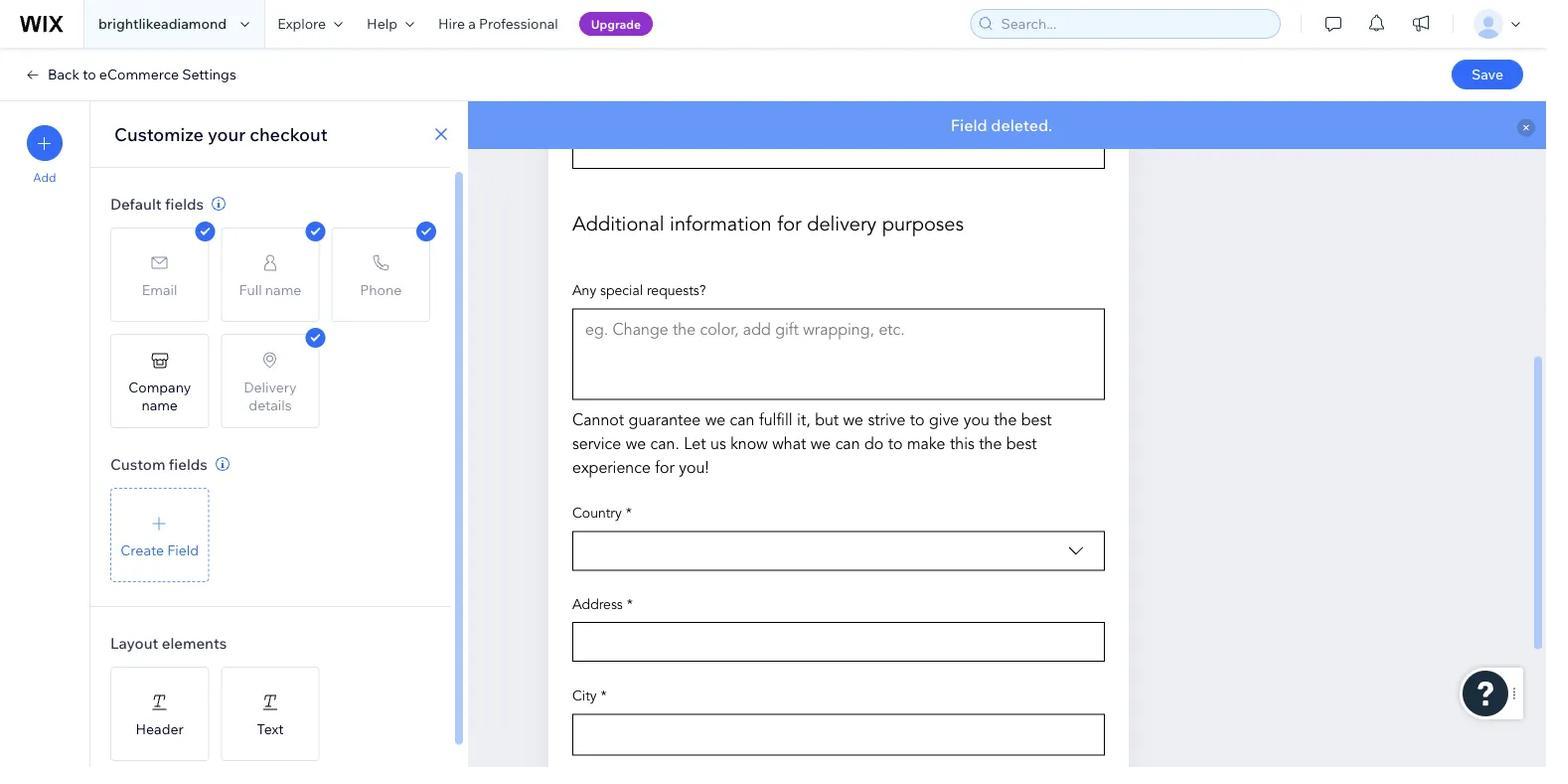 Task type: vqa. For each thing, say whether or not it's contained in the screenshot.
1/5 to the left
no



Task type: describe. For each thing, give the bounding box(es) containing it.
hire a professional link
[[426, 0, 570, 48]]

save
[[1472, 66, 1504, 83]]

company
[[128, 378, 191, 396]]

save button
[[1453, 60, 1524, 89]]

ecommerce
[[99, 66, 179, 83]]

deleted.
[[992, 115, 1053, 135]]

add button
[[27, 125, 63, 185]]

name
[[142, 396, 178, 414]]

company name
[[128, 378, 191, 414]]

a
[[468, 15, 476, 32]]

create
[[121, 541, 164, 559]]

to
[[83, 66, 96, 83]]

customize
[[114, 123, 204, 145]]

your
[[208, 123, 246, 145]]

custom fields
[[110, 455, 208, 474]]

add
[[33, 170, 56, 185]]

hire a professional
[[438, 15, 559, 32]]

default
[[110, 194, 162, 213]]

field deleted.
[[951, 115, 1053, 135]]

upgrade button
[[579, 12, 653, 36]]

upgrade
[[591, 16, 641, 31]]

checkout
[[250, 123, 328, 145]]

field inside alert
[[951, 115, 988, 135]]

create field
[[121, 541, 199, 559]]



Task type: locate. For each thing, give the bounding box(es) containing it.
1 horizontal spatial field
[[951, 115, 988, 135]]

field inside 'button'
[[167, 541, 199, 559]]

Search... field
[[996, 10, 1275, 38]]

layout elements
[[110, 634, 227, 653]]

create field button
[[110, 488, 209, 583]]

fields right custom
[[169, 455, 208, 474]]

professional
[[479, 15, 559, 32]]

layout
[[110, 634, 158, 653]]

fields for custom fields
[[169, 455, 208, 474]]

elements
[[162, 634, 227, 653]]

explore
[[278, 15, 326, 32]]

custom
[[110, 455, 165, 474]]

field left the deleted.
[[951, 115, 988, 135]]

settings
[[182, 66, 236, 83]]

customize your checkout
[[114, 123, 328, 145]]

0 vertical spatial fields
[[165, 194, 204, 213]]

0 vertical spatial field
[[951, 115, 988, 135]]

field deleted. alert
[[468, 101, 1548, 149]]

0 horizontal spatial field
[[167, 541, 199, 559]]

help button
[[355, 0, 426, 48]]

1 vertical spatial field
[[167, 541, 199, 559]]

help
[[367, 15, 398, 32]]

back
[[48, 66, 80, 83]]

field right create
[[167, 541, 199, 559]]

fields for default fields
[[165, 194, 204, 213]]

back to ecommerce settings
[[48, 66, 236, 83]]

default fields
[[110, 194, 204, 213]]

hire
[[438, 15, 465, 32]]

1 vertical spatial fields
[[169, 455, 208, 474]]

field
[[951, 115, 988, 135], [167, 541, 199, 559]]

header
[[136, 720, 184, 738]]

text
[[257, 720, 284, 738]]

back to ecommerce settings button
[[24, 66, 236, 84]]

brightlikeadiamond
[[98, 15, 227, 32]]

fields right default
[[165, 194, 204, 213]]

fields
[[165, 194, 204, 213], [169, 455, 208, 474]]



